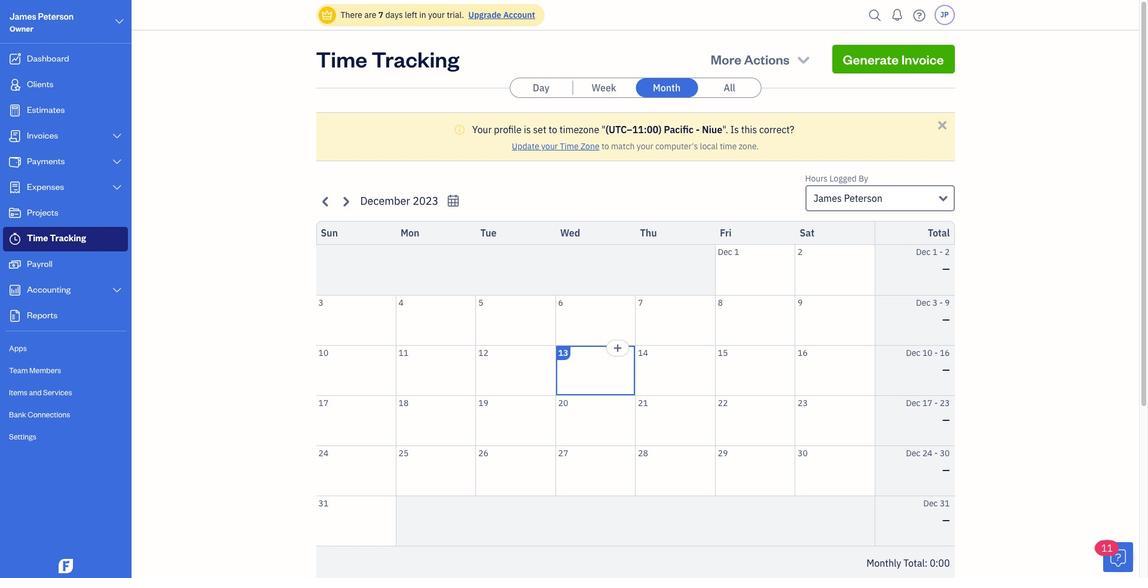 Task type: describe. For each thing, give the bounding box(es) containing it.
apps
[[9, 344, 27, 353]]

generate invoice button
[[832, 45, 955, 74]]

chevron large down image for accounting
[[112, 286, 123, 295]]

dec 1 - 2 —
[[916, 247, 950, 275]]

more
[[711, 51, 741, 68]]

7 inside button
[[638, 297, 643, 308]]

notifications image
[[888, 3, 907, 27]]

16 button
[[795, 346, 875, 396]]

14 button
[[636, 346, 715, 396]]

projects link
[[3, 202, 128, 226]]

estimate image
[[8, 105, 22, 117]]

24 inside 24 'button'
[[318, 448, 328, 459]]

computer's
[[655, 141, 698, 152]]

10 button
[[316, 346, 396, 396]]

james for james peterson
[[814, 193, 842, 205]]

1 horizontal spatial time tracking
[[316, 45, 459, 73]]

22
[[718, 398, 728, 409]]

main element
[[0, 0, 161, 579]]

local
[[700, 141, 718, 152]]

dec 31 —
[[923, 498, 950, 527]]

— for dec 17 - 23 —
[[942, 414, 950, 426]]

estimates
[[27, 104, 65, 115]]

10 inside dec 10 - 16 —
[[922, 348, 933, 358]]

- for dec 10 - 16 —
[[935, 348, 938, 358]]

december
[[360, 194, 410, 208]]

peterson for james peterson owner
[[38, 11, 74, 22]]

connections
[[28, 410, 70, 420]]

- for dec 3 - 9 —
[[940, 297, 943, 308]]

projects
[[27, 207, 58, 218]]

items and services
[[9, 388, 72, 398]]

1 vertical spatial total
[[904, 558, 925, 570]]

james peterson owner
[[10, 11, 74, 33]]

27 button
[[556, 446, 635, 496]]

your for days
[[428, 10, 445, 20]]

choose a date image
[[446, 194, 460, 208]]

settings
[[9, 432, 36, 442]]

clients
[[27, 78, 54, 90]]

23 inside 23 'button'
[[798, 398, 808, 409]]

13 button
[[556, 346, 635, 396]]

generate invoice
[[843, 51, 944, 68]]

18
[[399, 398, 409, 409]]

28 button
[[636, 446, 715, 496]]

dec 1 button
[[715, 245, 795, 295]]

4 button
[[396, 296, 475, 345]]

30 inside dec 24 - 30 —
[[940, 448, 950, 459]]

pacific
[[664, 124, 694, 136]]

invoice
[[901, 51, 944, 68]]

your
[[472, 124, 492, 136]]

dec 10 - 16 —
[[906, 348, 950, 376]]

"
[[602, 124, 606, 136]]

resource center badge image
[[1103, 543, 1133, 573]]

25 button
[[396, 446, 475, 496]]

15
[[718, 348, 728, 358]]

and
[[29, 388, 42, 398]]

chart image
[[8, 285, 22, 297]]

day
[[533, 82, 549, 94]]

all
[[724, 82, 735, 94]]

14
[[638, 348, 648, 358]]

thu
[[640, 227, 657, 239]]

next month image
[[339, 195, 353, 208]]

— inside 'dec 31 —'
[[942, 515, 950, 527]]

3 inside 3 button
[[318, 297, 323, 308]]

20
[[558, 398, 568, 409]]

dec 17 - 23 —
[[906, 398, 950, 426]]

23 button
[[795, 396, 875, 446]]

update your time zone to match your computer's local time zone.
[[512, 141, 759, 152]]

dec 3 - 9 —
[[916, 297, 950, 326]]

dec for dec 3 - 9 —
[[916, 297, 931, 308]]

james peterson button
[[805, 185, 955, 212]]

reports link
[[3, 304, 128, 329]]

31 inside 'dec 31 —'
[[940, 498, 950, 509]]

3 inside the dec 3 - 9 —
[[933, 297, 938, 308]]

17 inside button
[[318, 398, 328, 409]]

tue
[[480, 227, 497, 239]]

— for dec 3 - 9 —
[[942, 314, 950, 326]]

- for dec 17 - 23 —
[[935, 398, 938, 409]]

17 inside dec 17 - 23 —
[[922, 398, 933, 409]]

2023
[[413, 194, 439, 208]]

9 inside button
[[798, 297, 803, 308]]

report image
[[8, 310, 22, 322]]

- for dec 1 - 2 —
[[940, 247, 943, 258]]

chevrondown image
[[795, 51, 812, 68]]

17 button
[[316, 396, 396, 446]]

generate
[[843, 51, 899, 68]]

23 inside dec 17 - 23 —
[[940, 398, 950, 409]]

21 button
[[636, 396, 715, 446]]

accounting
[[27, 284, 71, 295]]

team members link
[[3, 361, 128, 382]]

29 button
[[715, 446, 795, 496]]

estimates link
[[3, 99, 128, 123]]

dashboard link
[[3, 47, 128, 72]]

month
[[653, 82, 681, 94]]

12 button
[[476, 346, 555, 396]]

is
[[524, 124, 531, 136]]

services
[[43, 388, 72, 398]]

5 button
[[476, 296, 555, 345]]

30 button
[[795, 446, 875, 496]]

payments link
[[3, 150, 128, 175]]

james for james peterson owner
[[10, 11, 36, 22]]

21
[[638, 398, 648, 409]]

5
[[478, 297, 483, 308]]

(utc–11:00)
[[606, 124, 662, 136]]

13
[[558, 348, 568, 358]]

2 button
[[795, 245, 875, 295]]

25
[[399, 448, 409, 459]]

expenses link
[[3, 176, 128, 200]]

your profile is set to timezone " (utc–11:00) pacific - niue ". is this correct?
[[472, 124, 794, 136]]

31 inside 31 button
[[318, 498, 328, 509]]

freshbooks image
[[56, 560, 75, 574]]

30 inside button
[[798, 448, 808, 459]]

payroll link
[[3, 253, 128, 277]]

dec 1
[[718, 247, 739, 258]]

— for dec 1 - 2 —
[[942, 263, 950, 275]]

update your time zone link
[[512, 141, 600, 152]]



Task type: vqa. For each thing, say whether or not it's contained in the screenshot.
ADVANCED ACCOUNTING
no



Task type: locate. For each thing, give the bounding box(es) containing it.
16 inside dec 10 - 16 —
[[940, 348, 950, 358]]

1 horizontal spatial 3
[[933, 297, 938, 308]]

2 9 from the left
[[945, 297, 950, 308]]

there are 7 days left in your trial. upgrade account
[[341, 10, 535, 20]]

- down dec 1 - 2 —
[[940, 297, 943, 308]]

0 horizontal spatial 16
[[798, 348, 808, 358]]

mon
[[401, 227, 419, 239]]

time tracking down days
[[316, 45, 459, 73]]

1 vertical spatial james
[[814, 193, 842, 205]]

2 17 from the left
[[922, 398, 933, 409]]

your down (utc–11:00)
[[637, 141, 653, 152]]

2 3 from the left
[[933, 297, 938, 308]]

1 horizontal spatial 30
[[940, 448, 950, 459]]

1 horizontal spatial 7
[[638, 297, 643, 308]]

31 down dec 24 - 30 —
[[940, 498, 950, 509]]

0 vertical spatial peterson
[[38, 11, 74, 22]]

set
[[533, 124, 546, 136]]

9 down 2 button
[[798, 297, 803, 308]]

dec for dec 17 - 23 —
[[906, 398, 921, 409]]

0 horizontal spatial 9
[[798, 297, 803, 308]]

james down hours logged by
[[814, 193, 842, 205]]

8
[[718, 297, 723, 308]]

items and services link
[[3, 383, 128, 404]]

profile
[[494, 124, 522, 136]]

time tracking link
[[3, 227, 128, 252]]

0 horizontal spatial time tracking
[[27, 233, 86, 244]]

0 horizontal spatial tracking
[[50, 233, 86, 244]]

peterson
[[38, 11, 74, 22], [844, 193, 882, 205]]

24 down 17 button
[[318, 448, 328, 459]]

2 1 from the left
[[933, 247, 938, 258]]

2 — from the top
[[942, 314, 950, 326]]

0 vertical spatial chevron large down image
[[112, 132, 123, 141]]

chevron large down image down payments link
[[112, 183, 123, 193]]

tracking down projects link
[[50, 233, 86, 244]]

jp button
[[934, 5, 955, 25]]

client image
[[8, 79, 22, 91]]

items
[[9, 388, 27, 398]]

0 vertical spatial james
[[10, 11, 36, 22]]

1 vertical spatial tracking
[[50, 233, 86, 244]]

search image
[[866, 6, 885, 24]]

more actions button
[[700, 45, 823, 74]]

james inside dropdown button
[[814, 193, 842, 205]]

dec inside dec 1 - 2 —
[[916, 247, 931, 258]]

17 down dec 10 - 16 —
[[922, 398, 933, 409]]

your right in
[[428, 10, 445, 20]]

peterson for james peterson
[[844, 193, 882, 205]]

— inside dec 1 - 2 —
[[942, 263, 950, 275]]

2 2 from the left
[[945, 247, 950, 258]]

dec inside dec 17 - 23 —
[[906, 398, 921, 409]]

to right set
[[549, 124, 557, 136]]

zone
[[581, 141, 600, 152]]

niue
[[702, 124, 722, 136]]

19
[[478, 398, 488, 409]]

23
[[798, 398, 808, 409], [940, 398, 950, 409]]

wed
[[560, 227, 580, 239]]

1 horizontal spatial 10
[[922, 348, 933, 358]]

time down there
[[316, 45, 367, 73]]

1 inside dec 1 - 2 —
[[933, 247, 938, 258]]

this
[[741, 124, 757, 136]]

11
[[399, 348, 409, 358], [1101, 543, 1113, 555]]

monthly
[[867, 558, 901, 570]]

total left '0:00'
[[904, 558, 925, 570]]

0 horizontal spatial to
[[549, 124, 557, 136]]

-
[[696, 124, 700, 136], [940, 247, 943, 258], [940, 297, 943, 308], [935, 348, 938, 358], [935, 398, 938, 409], [935, 448, 938, 459]]

- left niue
[[696, 124, 700, 136]]

10 down 3 button on the left bottom of the page
[[318, 348, 328, 358]]

— up dec 10 - 16 —
[[942, 314, 950, 326]]

peterson inside james peterson owner
[[38, 11, 74, 22]]

— up dec 17 - 23 —
[[942, 364, 950, 376]]

update
[[512, 141, 539, 152]]

dec inside dec 10 - 16 —
[[906, 348, 921, 358]]

add a time entry image
[[613, 341, 623, 356]]

2 23 from the left
[[940, 398, 950, 409]]

16 down the dec 3 - 9 —
[[940, 348, 950, 358]]

20 button
[[556, 396, 635, 446]]

7 button
[[636, 296, 715, 345]]

- down the dec 3 - 9 —
[[935, 348, 938, 358]]

2 vertical spatial time
[[27, 233, 48, 244]]

peterson inside dropdown button
[[844, 193, 882, 205]]

team members
[[9, 366, 61, 376]]

days
[[385, 10, 403, 20]]

2 inside button
[[798, 247, 803, 258]]

19 button
[[476, 396, 555, 446]]

22 button
[[715, 396, 795, 446]]

dec for dec 24 - 30 —
[[906, 448, 921, 459]]

0 horizontal spatial 11
[[399, 348, 409, 358]]

your down set
[[541, 141, 558, 152]]

2 vertical spatial chevron large down image
[[112, 286, 123, 295]]

chevron large down image
[[112, 132, 123, 141], [112, 183, 123, 193], [112, 286, 123, 295]]

are
[[364, 10, 376, 20]]

— inside dec 10 - 16 —
[[942, 364, 950, 376]]

chevron large down image inside 'expenses' link
[[112, 183, 123, 193]]

2 30 from the left
[[940, 448, 950, 459]]

dec for dec 1
[[718, 247, 732, 258]]

1 10 from the left
[[318, 348, 328, 358]]

1 — from the top
[[942, 263, 950, 275]]

1 24 from the left
[[318, 448, 328, 459]]

chevron large down image down payroll link
[[112, 286, 123, 295]]

11 inside dropdown button
[[1101, 543, 1113, 555]]

peterson down by
[[844, 193, 882, 205]]

peterson up dashboard
[[38, 11, 74, 22]]

2 24 from the left
[[922, 448, 933, 459]]

- down dec 17 - 23 —
[[935, 448, 938, 459]]

1 horizontal spatial your
[[541, 141, 558, 152]]

— up '0:00'
[[942, 515, 950, 527]]

trial.
[[447, 10, 464, 20]]

1 vertical spatial peterson
[[844, 193, 882, 205]]

30 down dec 17 - 23 —
[[940, 448, 950, 459]]

15 button
[[715, 346, 795, 396]]

payments
[[27, 155, 65, 167]]

2 horizontal spatial time
[[560, 141, 579, 152]]

0 horizontal spatial 3
[[318, 297, 323, 308]]

- down dec 10 - 16 —
[[935, 398, 938, 409]]

5 — from the top
[[942, 464, 950, 476]]

2 16 from the left
[[940, 348, 950, 358]]

1 horizontal spatial 24
[[922, 448, 933, 459]]

dec inside dec 24 - 30 —
[[906, 448, 921, 459]]

7
[[378, 10, 383, 20], [638, 297, 643, 308]]

dec
[[718, 247, 732, 258], [916, 247, 931, 258], [916, 297, 931, 308], [906, 348, 921, 358], [906, 398, 921, 409], [906, 448, 921, 459], [923, 498, 938, 509]]

29
[[718, 448, 728, 459]]

9
[[798, 297, 803, 308], [945, 297, 950, 308]]

16 inside button
[[798, 348, 808, 358]]

members
[[29, 366, 61, 376]]

1 17 from the left
[[318, 398, 328, 409]]

total
[[928, 227, 950, 239], [904, 558, 925, 570]]

1 vertical spatial to
[[602, 141, 609, 152]]

0 vertical spatial 11
[[399, 348, 409, 358]]

27
[[558, 448, 568, 459]]

previous month image
[[319, 195, 333, 208]]

0 horizontal spatial 2
[[798, 247, 803, 258]]

3 button
[[316, 296, 396, 345]]

8 button
[[715, 296, 795, 345]]

16 down '9' button
[[798, 348, 808, 358]]

4 — from the top
[[942, 414, 950, 426]]

time tracking down projects link
[[27, 233, 86, 244]]

correct?
[[759, 124, 794, 136]]

— inside dec 24 - 30 —
[[942, 464, 950, 476]]

0 horizontal spatial james
[[10, 11, 36, 22]]

to for zone
[[602, 141, 609, 152]]

dec inside 'dec 31 —'
[[923, 498, 938, 509]]

payment image
[[8, 156, 22, 168]]

1 horizontal spatial 2
[[945, 247, 950, 258]]

0 horizontal spatial peterson
[[38, 11, 74, 22]]

10
[[318, 348, 328, 358], [922, 348, 933, 358]]

1 horizontal spatial peterson
[[844, 193, 882, 205]]

actions
[[744, 51, 790, 68]]

3 chevron large down image from the top
[[112, 286, 123, 295]]

1 vertical spatial 7
[[638, 297, 643, 308]]

1 vertical spatial 11
[[1101, 543, 1113, 555]]

0 horizontal spatial 17
[[318, 398, 328, 409]]

1 9 from the left
[[798, 297, 803, 308]]

1 horizontal spatial to
[[602, 141, 609, 152]]

1 16 from the left
[[798, 348, 808, 358]]

tracking down left
[[372, 45, 459, 73]]

0 horizontal spatial time
[[27, 233, 48, 244]]

1 horizontal spatial 1
[[933, 247, 938, 258]]

project image
[[8, 208, 22, 219]]

23 down 16 button
[[798, 398, 808, 409]]

time inside the main element
[[27, 233, 48, 244]]

0 vertical spatial time tracking
[[316, 45, 459, 73]]

in
[[419, 10, 426, 20]]

apps link
[[3, 338, 128, 359]]

1 vertical spatial chevron large down image
[[112, 183, 123, 193]]

0:00
[[930, 558, 950, 570]]

hours
[[805, 173, 828, 184]]

- for dec 24 - 30 —
[[935, 448, 938, 459]]

1 horizontal spatial tracking
[[372, 45, 459, 73]]

30 down 23 'button'
[[798, 448, 808, 459]]

chevron large down image down estimates link
[[112, 132, 123, 141]]

2 10 from the left
[[922, 348, 933, 358]]

0 vertical spatial to
[[549, 124, 557, 136]]

2 inside dec 1 - 2 —
[[945, 247, 950, 258]]

1 vertical spatial time
[[560, 141, 579, 152]]

1 23 from the left
[[798, 398, 808, 409]]

1 vertical spatial chevron large down image
[[112, 157, 123, 167]]

— inside dec 17 - 23 —
[[942, 414, 950, 426]]

- inside dec 24 - 30 —
[[935, 448, 938, 459]]

dec for dec 1 - 2 —
[[916, 247, 931, 258]]

crown image
[[321, 9, 333, 21]]

bank connections
[[9, 410, 70, 420]]

total up dec 1 - 2 —
[[928, 227, 950, 239]]

chevron large down image for expenses
[[112, 183, 123, 193]]

sun
[[321, 227, 338, 239]]

1 3 from the left
[[318, 297, 323, 308]]

to for set
[[549, 124, 557, 136]]

dashboard image
[[8, 53, 22, 65]]

bank connections link
[[3, 405, 128, 426]]

upgrade
[[468, 10, 501, 20]]

dec inside the dec 3 - 9 —
[[916, 297, 931, 308]]

1 30 from the left
[[798, 448, 808, 459]]

28
[[638, 448, 648, 459]]

time down timezone
[[560, 141, 579, 152]]

0 horizontal spatial 7
[[378, 10, 383, 20]]

chevron large down image inside payments link
[[112, 157, 123, 167]]

1 horizontal spatial 17
[[922, 398, 933, 409]]

1 horizontal spatial total
[[928, 227, 950, 239]]

0 horizontal spatial 10
[[318, 348, 328, 358]]

1 horizontal spatial time
[[316, 45, 367, 73]]

11 inside button
[[399, 348, 409, 358]]

".
[[722, 124, 728, 136]]

dec 24 - 30 —
[[906, 448, 950, 476]]

1 1 from the left
[[734, 247, 739, 258]]

time
[[720, 141, 737, 152]]

6 button
[[556, 296, 635, 345]]

james
[[10, 11, 36, 22], [814, 193, 842, 205]]

to right zone
[[602, 141, 609, 152]]

— up 'dec 31 —'
[[942, 464, 950, 476]]

1 for dec 1
[[734, 247, 739, 258]]

tracking inside the main element
[[50, 233, 86, 244]]

timer image
[[8, 233, 22, 245]]

31 down 24 'button'
[[318, 498, 328, 509]]

to
[[549, 124, 557, 136], [602, 141, 609, 152]]

1 horizontal spatial 11
[[1101, 543, 1113, 555]]

- inside dec 17 - 23 —
[[935, 398, 938, 409]]

week
[[592, 82, 616, 94]]

tracking
[[372, 45, 459, 73], [50, 233, 86, 244]]

0 horizontal spatial 23
[[798, 398, 808, 409]]

dec for dec 10 - 16 —
[[906, 348, 921, 358]]

7 right 6 button
[[638, 297, 643, 308]]

0 horizontal spatial 24
[[318, 448, 328, 459]]

timezone
[[560, 124, 599, 136]]

0 horizontal spatial 31
[[318, 498, 328, 509]]

2 chevron large down image from the top
[[112, 183, 123, 193]]

9 button
[[795, 296, 875, 345]]

1 vertical spatial time tracking
[[27, 233, 86, 244]]

expense image
[[8, 182, 22, 194]]

time right timer image
[[27, 233, 48, 244]]

31
[[318, 498, 328, 509], [940, 498, 950, 509]]

1 31 from the left
[[318, 498, 328, 509]]

23 down dec 10 - 16 —
[[940, 398, 950, 409]]

1 horizontal spatial 31
[[940, 498, 950, 509]]

december 2023
[[360, 194, 439, 208]]

— for dec 10 - 16 —
[[942, 364, 950, 376]]

payroll
[[27, 258, 53, 270]]

24 inside dec 24 - 30 —
[[922, 448, 933, 459]]

owner
[[10, 24, 33, 33]]

— up dec 24 - 30 —
[[942, 414, 950, 426]]

3 — from the top
[[942, 364, 950, 376]]

—
[[942, 263, 950, 275], [942, 314, 950, 326], [942, 364, 950, 376], [942, 414, 950, 426], [942, 464, 950, 476], [942, 515, 950, 527]]

go to help image
[[910, 6, 929, 24]]

- inside dec 1 - 2 —
[[940, 247, 943, 258]]

10 inside button
[[318, 348, 328, 358]]

— up the dec 3 - 9 —
[[942, 263, 950, 275]]

money image
[[8, 259, 22, 271]]

9 down dec 1 - 2 —
[[945, 297, 950, 308]]

monthly total : 0:00
[[867, 558, 950, 570]]

2 31 from the left
[[940, 498, 950, 509]]

time tracking
[[316, 45, 459, 73], [27, 233, 86, 244]]

is
[[730, 124, 739, 136]]

0 vertical spatial tracking
[[372, 45, 459, 73]]

24 down dec 17 - 23 —
[[922, 448, 933, 459]]

times image
[[936, 118, 949, 132]]

accounting link
[[3, 279, 128, 303]]

- inside dec 10 - 16 —
[[935, 348, 938, 358]]

1 horizontal spatial 16
[[940, 348, 950, 358]]

1 horizontal spatial 9
[[945, 297, 950, 308]]

— for dec 24 - 30 —
[[942, 464, 950, 476]]

1 2 from the left
[[798, 247, 803, 258]]

0 vertical spatial total
[[928, 227, 950, 239]]

1 horizontal spatial 23
[[940, 398, 950, 409]]

james up owner
[[10, 11, 36, 22]]

1 for dec 1 - 2 —
[[933, 247, 938, 258]]

info image
[[454, 123, 470, 137]]

hours logged by
[[805, 173, 868, 184]]

6 — from the top
[[942, 515, 950, 527]]

0 horizontal spatial your
[[428, 10, 445, 20]]

invoice image
[[8, 130, 22, 142]]

0 horizontal spatial 1
[[734, 247, 739, 258]]

9 inside the dec 3 - 9 —
[[945, 297, 950, 308]]

0 vertical spatial chevron large down image
[[114, 14, 125, 29]]

time tracking inside the main element
[[27, 233, 86, 244]]

18 button
[[396, 396, 475, 446]]

0 vertical spatial 7
[[378, 10, 383, 20]]

10 down the dec 3 - 9 —
[[922, 348, 933, 358]]

1 chevron large down image from the top
[[112, 132, 123, 141]]

there
[[341, 10, 362, 20]]

1 horizontal spatial james
[[814, 193, 842, 205]]

0 vertical spatial time
[[316, 45, 367, 73]]

more actions
[[711, 51, 790, 68]]

dec inside button
[[718, 247, 732, 258]]

4
[[399, 297, 404, 308]]

your for zone
[[637, 141, 653, 152]]

chevron large down image
[[114, 14, 125, 29], [112, 157, 123, 167]]

james inside james peterson owner
[[10, 11, 36, 22]]

2 horizontal spatial your
[[637, 141, 653, 152]]

26
[[478, 448, 488, 459]]

chevron large down image for invoices
[[112, 132, 123, 141]]

day link
[[510, 78, 572, 97]]

7 right are
[[378, 10, 383, 20]]

chevron large down image inside invoices link
[[112, 132, 123, 141]]

— inside the dec 3 - 9 —
[[942, 314, 950, 326]]

- inside the dec 3 - 9 —
[[940, 297, 943, 308]]

17 down 10 button
[[318, 398, 328, 409]]

- up the dec 3 - 9 —
[[940, 247, 943, 258]]

0 horizontal spatial 30
[[798, 448, 808, 459]]

1 inside button
[[734, 247, 739, 258]]

0 horizontal spatial total
[[904, 558, 925, 570]]

dec for dec 31 —
[[923, 498, 938, 509]]



